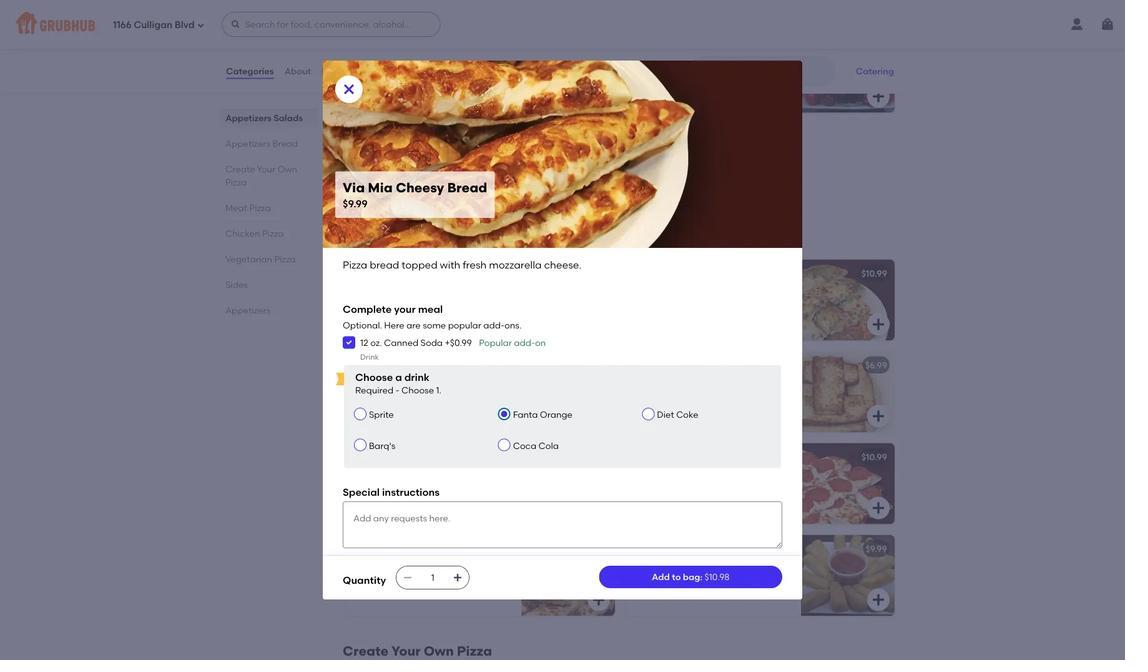 Task type: vqa. For each thing, say whether or not it's contained in the screenshot.
middle svg icon
no



Task type: locate. For each thing, give the bounding box(es) containing it.
olives, up carrots, at the top left of the page
[[353, 162, 379, 173]]

pizza bread topped with fresh mozzarella
[[353, 286, 478, 309], [353, 562, 478, 585], [633, 562, 758, 585]]

$9.99 inside via mia cheesy bread $9.99
[[343, 198, 368, 210]]

catering
[[856, 66, 895, 76]]

lettuce, down via mia chef salad
[[353, 58, 388, 69]]

mozzarella up ranch.
[[353, 574, 399, 585]]

0 horizontal spatial create
[[226, 164, 255, 174]]

to
[[672, 572, 681, 582]]

sticks
[[396, 360, 422, 371], [412, 544, 438, 554], [681, 544, 707, 554]]

cucumber, down cherry
[[381, 162, 426, 173]]

0 vertical spatial pepperoncini
[[416, 71, 472, 81]]

bread up meal
[[421, 268, 447, 279]]

coke
[[677, 410, 699, 420]]

loaf
[[648, 378, 664, 388]]

0 vertical spatial artichoke
[[633, 71, 673, 81]]

choose
[[356, 371, 393, 383], [402, 385, 434, 396]]

pizza inside tab
[[275, 254, 296, 264]]

$10.99 for via mia pesto bread "image"
[[862, 268, 888, 279]]

create down appetizers bread tab
[[226, 164, 255, 174]]

mia left seasoning.
[[420, 482, 436, 493]]

quantity
[[343, 574, 386, 586]]

carrots. down reviews
[[353, 83, 385, 94]]

$10.99 button
[[625, 260, 895, 341], [625, 444, 895, 525]]

0 vertical spatial .
[[383, 188, 386, 198]]

own
[[278, 164, 298, 174], [424, 644, 454, 659]]

sides tab
[[226, 278, 313, 291]]

1 vertical spatial hearts,
[[471, 162, 500, 173]]

cheese
[[715, 58, 745, 69], [353, 71, 383, 81], [401, 299, 431, 309], [353, 391, 383, 401], [353, 482, 383, 493], [401, 574, 431, 585], [681, 574, 711, 585]]

tomatoes,
[[461, 58, 504, 69], [670, 58, 713, 69], [419, 150, 462, 160]]

1 vertical spatial cheesy
[[387, 268, 419, 279]]

bread down salads
[[273, 138, 298, 149]]

1 vertical spatial cheese .
[[681, 574, 713, 585]]

add- inside 'complete your meal optional. here are some popular add-ons.'
[[484, 320, 505, 330]]

lettuce, up carrots, at the top left of the page
[[353, 150, 388, 160]]

0 vertical spatial choose
[[356, 371, 393, 383]]

special left instructions
[[343, 486, 380, 498]]

bacon ranch sticks
[[353, 544, 438, 554]]

via mia greek salad
[[353, 132, 440, 143]]

cheese .
[[401, 299, 434, 309], [681, 574, 713, 585]]

1 carrots. from the left
[[353, 83, 385, 94]]

mozzarella
[[489, 259, 542, 271], [353, 299, 399, 309], [653, 403, 699, 414], [353, 574, 399, 585], [633, 574, 679, 585]]

cheese . right the add
[[681, 574, 713, 585]]

lettuce, down via mia garden salad
[[633, 58, 668, 69]]

popular add-on
[[479, 337, 546, 348]]

artichoke down lettuce, tomatoes, cheese
[[633, 71, 673, 81]]

greek down barq's
[[387, 452, 413, 463]]

topped inside pizza bread, topped with mozarella cheese and sliced jalapeno peppers.
[[406, 378, 438, 388]]

salad
[[410, 40, 435, 51], [702, 40, 727, 51], [415, 132, 440, 143]]

0 vertical spatial add-
[[484, 320, 505, 330]]

complete
[[343, 303, 392, 315]]

meat pizza tab
[[226, 201, 313, 214]]

1 horizontal spatial create
[[343, 644, 389, 659]]

soda
[[421, 337, 443, 348]]

cucumber, up ", olives, pepperoncini and carrots."
[[414, 58, 459, 69]]

$0.99
[[450, 337, 472, 348]]

1 vertical spatial ,
[[383, 71, 386, 81]]

bread down via mia cheesy bread
[[376, 286, 402, 297]]

cheesy for via mia cheesy bread $9.99
[[396, 180, 445, 196]]

and inside ", olives, pepperoncini and carrots."
[[474, 71, 491, 81]]

create down ranch.
[[343, 644, 389, 659]]

1 vertical spatial greek
[[387, 452, 413, 463]]

choose down jalapeno
[[356, 371, 393, 383]]

mia up 'complete'
[[369, 268, 385, 279]]

2 greek from the top
[[387, 452, 413, 463]]

1 horizontal spatial olives,
[[388, 71, 414, 81]]

mia inside 1/2 loaf french bread. special garlic sauce and via mia spices, topped with mozzarella
[[695, 391, 711, 401]]

bread up cheese and via mia seasoning.
[[415, 452, 441, 463]]

mozzarella down french in the bottom right of the page
[[653, 403, 699, 414]]

0 horizontal spatial .
[[383, 188, 386, 198]]

fresh up the bacon
[[457, 562, 478, 572]]

lettuce, inside "lettuce, cherry tomatoes, onion, olives, cucumber, artichoke hearts, carrots, pepperoncini and feta ."
[[353, 150, 388, 160]]

greek
[[387, 132, 413, 143], [387, 452, 413, 463]]

1 greek from the top
[[387, 132, 413, 143]]

mozzarella for via mia cheesy bread
[[353, 299, 399, 309]]

cheesy down cherry
[[396, 180, 445, 196]]

0 horizontal spatial cheese .
[[401, 299, 434, 309]]

mozzarella
[[633, 544, 679, 554]]

pepperoncini inside ", olives, pepperoncini and carrots."
[[416, 71, 472, 81]]

create your own pizza
[[226, 164, 298, 187], [343, 644, 492, 659]]

via mia pesto bread image
[[802, 260, 895, 341]]

chef
[[387, 40, 408, 51]]

via for via mia garden salad
[[633, 40, 647, 51]]

. up the some
[[431, 299, 434, 309]]

via for via mia chef salad
[[353, 40, 367, 51]]

, down via mia chef salad
[[383, 71, 386, 81]]

$6.99
[[866, 360, 888, 371]]

1 horizontal spatial ,
[[431, 574, 434, 585]]

2 vertical spatial .
[[711, 574, 713, 585]]

0 vertical spatial cheese .
[[401, 299, 434, 309]]

spices,
[[713, 391, 742, 401]]

1 vertical spatial pepperoncini
[[633, 83, 689, 94]]

, inside , bacon and ranch.
[[431, 574, 434, 585]]

0 vertical spatial create your own pizza
[[226, 164, 298, 187]]

svg image for , bacon and ranch.
[[592, 593, 607, 608]]

0 vertical spatial cucumber,
[[414, 58, 459, 69]]

cheesy for via mia cheesy bread
[[387, 268, 419, 279]]

1 horizontal spatial own
[[424, 644, 454, 659]]

2 horizontal spatial .
[[711, 574, 713, 585]]

appetizers down appetizers salads
[[226, 138, 271, 149]]

appetizers bread
[[226, 138, 298, 149], [343, 231, 458, 246]]

$10.99 for the pepperoni sticks image
[[862, 452, 888, 463]]

blvd
[[175, 19, 195, 31]]

. right bag:
[[711, 574, 713, 585]]

via for via mia cheesy bread $9.99
[[343, 180, 365, 196]]

lettuce, cherry tomatoes, onion, olives, cucumber, artichoke hearts, carrots, pepperoncini and feta .
[[353, 150, 500, 198]]

olives, down ham,
[[388, 71, 414, 81]]

1 horizontal spatial carrots.
[[711, 83, 743, 94]]

0 horizontal spatial olives,
[[353, 162, 379, 173]]

1 horizontal spatial your
[[392, 644, 421, 659]]

carrots. down search icon
[[711, 83, 743, 94]]

special up spices,
[[727, 378, 758, 388]]

add- down ons.
[[514, 337, 535, 348]]

0 vertical spatial greek
[[387, 132, 413, 143]]

1 vertical spatial appetizers bread
[[343, 231, 458, 246]]

appetizers bread up via mia cheesy bread
[[343, 231, 458, 246]]

1 horizontal spatial hearts,
[[675, 71, 704, 81]]

cheese . up are
[[401, 299, 434, 309]]

greek for bread
[[387, 452, 413, 463]]

2 vertical spatial pepperoncini
[[388, 175, 444, 186]]

cheesy up your
[[387, 268, 419, 279]]

salad up lettuce, ham, cucumber, tomatoes, cheese
[[410, 40, 435, 51]]

via mia greek bread image
[[522, 444, 615, 525]]

2 horizontal spatial ,
[[745, 58, 748, 69]]

0 horizontal spatial create your own pizza
[[226, 164, 298, 187]]

appetizers bread down appetizers salads
[[226, 138, 298, 149]]

sliced
[[405, 391, 429, 401]]

2 vertical spatial ,
[[431, 574, 434, 585]]

mozzarella up optional.
[[353, 299, 399, 309]]

0 horizontal spatial carrots.
[[353, 83, 385, 94]]

mia for via mia chef salad
[[369, 40, 385, 51]]

vegetarian
[[226, 254, 272, 264]]

0 vertical spatial create
[[226, 164, 255, 174]]

lettuce, inside lettuce, ham, cucumber, tomatoes, cheese
[[353, 58, 388, 69]]

bread down onion,
[[448, 180, 488, 196]]

hearts,
[[675, 71, 704, 81], [471, 162, 500, 173]]

0 vertical spatial appetizers bread
[[226, 138, 298, 149]]

svg image
[[1101, 17, 1116, 32], [231, 19, 241, 29], [197, 22, 205, 29], [342, 82, 357, 97], [592, 89, 607, 104], [872, 317, 887, 332], [346, 339, 353, 346], [872, 409, 887, 424], [592, 501, 607, 516], [403, 573, 413, 583], [872, 593, 887, 608]]

0 vertical spatial own
[[278, 164, 298, 174]]

mia inside via mia cheesy bread $9.99
[[368, 180, 393, 196]]

fresh for via mia cheesy bread
[[457, 286, 478, 297]]

chicken pizza
[[226, 228, 284, 239]]

main navigation navigation
[[0, 0, 1126, 49]]

1 horizontal spatial cheese .
[[681, 574, 713, 585]]

, inside ", olives, pepperoncini and carrots."
[[383, 71, 386, 81]]

2 horizontal spatial olives,
[[706, 71, 732, 81]]

0 vertical spatial $10.99 button
[[625, 260, 895, 341]]

via for via mia greek bread
[[353, 452, 367, 463]]

pizza inside tab
[[226, 177, 247, 187]]

pepperoncini down cherry
[[388, 175, 444, 186]]

cheese . for mozzarella sticks
[[681, 574, 713, 585]]

$9.99 for lettuce, ham, cucumber, tomatoes,
[[586, 40, 608, 51]]

garlic bread
[[633, 360, 687, 371]]

0 vertical spatial special
[[727, 378, 758, 388]]

1 horizontal spatial artichoke
[[633, 71, 673, 81]]

1 vertical spatial add-
[[514, 337, 535, 348]]

bread for mozzarella
[[656, 562, 682, 572]]

mia for via mia greek bread
[[369, 452, 385, 463]]

fresh down pizza bread topped with fresh mozzarella cheese.
[[457, 286, 478, 297]]

1 vertical spatial choose
[[402, 385, 434, 396]]

2 vertical spatial cucumber,
[[381, 162, 426, 173]]

greek up cherry
[[387, 132, 413, 143]]

0 vertical spatial your
[[257, 164, 276, 174]]

about button
[[284, 49, 312, 94]]

$10.99 for bacon ranch sticks image
[[582, 544, 608, 554]]

artichoke
[[633, 71, 673, 81], [428, 162, 468, 173]]

onion,
[[464, 150, 490, 160]]

1 vertical spatial special
[[343, 486, 380, 498]]

, inside , artichoke hearts, olives, cucumber, pepperoncini and carrots.
[[745, 58, 748, 69]]

0 vertical spatial hearts,
[[675, 71, 704, 81]]

cheese inside pizza bread, topped with mozarella cheese and sliced jalapeno peppers.
[[353, 391, 383, 401]]

fresh for bacon ranch sticks
[[457, 562, 478, 572]]

add- up popular
[[484, 320, 505, 330]]

cucumber, inside lettuce, ham, cucumber, tomatoes, cheese
[[414, 58, 459, 69]]

greek for salad
[[387, 132, 413, 143]]

cheesy inside via mia cheesy bread $9.99
[[396, 180, 445, 196]]

1 vertical spatial create
[[343, 644, 389, 659]]

cheesy
[[396, 180, 445, 196], [387, 268, 419, 279]]

hearts, inside , artichoke hearts, olives, cucumber, pepperoncini and carrots.
[[675, 71, 704, 81]]

appetizers salads
[[226, 112, 303, 123]]

sprite
[[369, 410, 394, 420]]

bread down bacon ranch sticks
[[376, 562, 402, 572]]

mia left garden
[[649, 40, 665, 51]]

mozzarella sticks
[[633, 544, 707, 554]]

via for via mia cheesy bread
[[353, 268, 367, 279]]

cheese up sprite
[[353, 391, 383, 401]]

$9.99
[[586, 40, 608, 51], [586, 132, 608, 143], [343, 198, 368, 210], [866, 544, 888, 554]]

via inside via mia cheesy bread $9.99
[[343, 180, 365, 196]]

0 horizontal spatial add-
[[484, 320, 505, 330]]

hearts, down onion,
[[471, 162, 500, 173]]

popular
[[479, 337, 512, 348]]

salads
[[274, 112, 303, 123]]

1 horizontal spatial .
[[431, 299, 434, 309]]

cucumber, inside , artichoke hearts, olives, cucumber, pepperoncini and carrots.
[[734, 71, 780, 81]]

pepperoni sticks image
[[802, 444, 895, 525]]

salad up search icon
[[702, 40, 727, 51]]

cheese down via mia chef salad
[[353, 71, 383, 81]]

pepperoncini
[[416, 71, 472, 81], [633, 83, 689, 94], [388, 175, 444, 186]]

mia for via mia garden salad
[[649, 40, 665, 51]]

reviews
[[322, 66, 357, 76]]

pizza inside pizza bread, topped with mozarella cheese and sliced jalapeno peppers.
[[353, 378, 374, 388]]

carrots. inside ", olives, pepperoncini and carrots."
[[353, 83, 385, 94]]

bag:
[[683, 572, 703, 582]]

mia down cherry
[[368, 180, 393, 196]]

, left the bacon
[[431, 574, 434, 585]]

mia for via mia cheesy bread
[[369, 268, 385, 279]]

0 horizontal spatial hearts,
[[471, 162, 500, 173]]

0 vertical spatial cheesy
[[396, 180, 445, 196]]

1166 culligan blvd
[[113, 19, 195, 31]]

Input item quantity number field
[[419, 567, 447, 589]]

appetizers tab
[[226, 304, 313, 317]]

mia left chef
[[369, 40, 385, 51]]

bread down mozzarella sticks
[[656, 562, 682, 572]]

via mia garden salad image
[[802, 32, 895, 113]]

bread
[[273, 138, 298, 149], [448, 180, 488, 196], [418, 231, 458, 246], [421, 268, 447, 279], [661, 360, 687, 371], [415, 452, 441, 463]]

sticks up the drink
[[396, 360, 422, 371]]

artichoke up feta
[[428, 162, 468, 173]]

canned
[[384, 337, 419, 348]]

0 horizontal spatial choose
[[356, 371, 393, 383]]

lettuce,
[[353, 58, 388, 69], [633, 58, 668, 69], [353, 150, 388, 160]]

svg image
[[872, 89, 887, 104], [592, 181, 607, 196], [872, 501, 887, 516], [453, 573, 463, 583], [592, 593, 607, 608]]

and inside "lettuce, cherry tomatoes, onion, olives, cucumber, artichoke hearts, carrots, pepperoncini and feta ."
[[446, 175, 463, 186]]

jalapeno
[[431, 391, 469, 401]]

olives, inside ", olives, pepperoncini and carrots."
[[388, 71, 414, 81]]

1 vertical spatial own
[[424, 644, 454, 659]]

cucumber,
[[414, 58, 459, 69], [734, 71, 780, 81], [381, 162, 426, 173]]

$10.99
[[862, 268, 888, 279], [582, 360, 608, 371], [862, 452, 888, 463], [582, 544, 608, 554]]

your inside tab
[[257, 164, 276, 174]]

1 vertical spatial artichoke
[[428, 162, 468, 173]]

mia up carrots, at the top left of the page
[[369, 132, 385, 143]]

sticks up bag:
[[681, 544, 707, 554]]

0 horizontal spatial appetizers bread
[[226, 138, 298, 149]]

, bacon and ranch.
[[353, 574, 482, 598]]

appetizers salads tab
[[226, 111, 313, 124]]

and inside , bacon and ranch.
[[465, 574, 482, 585]]

1 horizontal spatial special
[[727, 378, 758, 388]]

1 vertical spatial cucumber,
[[734, 71, 780, 81]]

garlic bread image
[[802, 352, 895, 433]]

0 horizontal spatial own
[[278, 164, 298, 174]]

vegetarian pizza tab
[[226, 252, 313, 266]]

cheese inside lettuce, ham, cucumber, tomatoes, cheese
[[353, 71, 383, 81]]

special inside 1/2 loaf french bread. special garlic sauce and via mia spices, topped with mozzarella
[[727, 378, 758, 388]]

mozzarella down mozzarella
[[633, 574, 679, 585]]

via mia cheesy bread $9.99
[[343, 180, 488, 210]]

olives, inside "lettuce, cherry tomatoes, onion, olives, cucumber, artichoke hearts, carrots, pepperoncini and feta ."
[[353, 162, 379, 173]]

mozzarella sticks image
[[802, 535, 895, 617]]

2 carrots. from the left
[[711, 83, 743, 94]]

lettuce, for lettuce, tomatoes,
[[633, 58, 668, 69]]

fresh right $10.98
[[737, 562, 758, 572]]

12
[[361, 337, 369, 348]]

pizza bread topped with fresh mozzarella for cheesy
[[353, 286, 478, 309]]

0 horizontal spatial your
[[257, 164, 276, 174]]

0 horizontal spatial artichoke
[[428, 162, 468, 173]]

topped
[[402, 259, 438, 271], [404, 286, 435, 297], [406, 378, 438, 388], [744, 391, 775, 401], [404, 562, 435, 572], [684, 562, 715, 572]]

hearts, down lettuce, tomatoes, cheese
[[675, 71, 704, 81]]

1 vertical spatial your
[[392, 644, 421, 659]]

carrots. inside , artichoke hearts, olives, cucumber, pepperoncini and carrots.
[[711, 83, 743, 94]]

pepperoncini down lettuce, tomatoes, cheese
[[633, 83, 689, 94]]

pepperoncini down via mia chef salad
[[416, 71, 472, 81]]

1 vertical spatial $10.99 button
[[625, 444, 895, 525]]

mia down barq's
[[369, 452, 385, 463]]

hearts, inside "lettuce, cherry tomatoes, onion, olives, cucumber, artichoke hearts, carrots, pepperoncini and feta ."
[[471, 162, 500, 173]]

, olives, pepperoncini and carrots.
[[353, 71, 491, 94]]

and
[[474, 71, 491, 81], [692, 83, 708, 94], [446, 175, 463, 186], [386, 391, 402, 401], [661, 391, 678, 401], [386, 482, 402, 493], [465, 574, 482, 585]]

artichoke inside , artichoke hearts, olives, cucumber, pepperoncini and carrots.
[[633, 71, 673, 81]]

, right search icon
[[745, 58, 748, 69]]

-
[[396, 385, 400, 396]]

. down carrots, at the top left of the page
[[383, 188, 386, 198]]

svg image for , artichoke hearts, olives, cucumber, pepperoncini and carrots.
[[872, 89, 887, 104]]

0 horizontal spatial ,
[[383, 71, 386, 81]]

lettuce, ham, cucumber, tomatoes, cheese
[[353, 58, 504, 81]]

1 horizontal spatial create your own pizza
[[343, 644, 492, 659]]

with
[[440, 259, 461, 271], [438, 286, 455, 297], [440, 378, 458, 388], [633, 403, 651, 414], [438, 562, 455, 572], [717, 562, 735, 572]]

0 vertical spatial ,
[[745, 58, 748, 69]]

$9.99 for lettuce, cherry tomatoes, onion, olives, cucumber, artichoke hearts, carrots, pepperoncini and feta
[[586, 132, 608, 143]]

fanta
[[513, 410, 538, 420]]

olives, down lettuce, tomatoes, cheese
[[706, 71, 732, 81]]

1 vertical spatial .
[[431, 299, 434, 309]]

bread up french in the bottom right of the page
[[661, 360, 687, 371]]

cucumber, right search icon
[[734, 71, 780, 81]]

choose down the drink
[[402, 385, 434, 396]]

mia down bread.
[[695, 391, 711, 401]]



Task type: describe. For each thing, give the bounding box(es) containing it.
1 horizontal spatial add-
[[514, 337, 535, 348]]

sticks right ranch
[[412, 544, 438, 554]]

bread for bacon
[[376, 562, 402, 572]]

bacon
[[436, 574, 463, 585]]

1 vertical spatial create your own pizza
[[343, 644, 492, 659]]

seasoning.
[[438, 482, 483, 493]]

mia for via mia cheesy bread $9.99
[[368, 180, 393, 196]]

sides
[[226, 279, 248, 290]]

appetizers up via mia cheesy bread
[[343, 231, 415, 246]]

about
[[285, 66, 311, 76]]

salad for cheese
[[702, 40, 727, 51]]

mozzarella for mozzarella sticks
[[633, 574, 679, 585]]

and inside pizza bread, topped with mozarella cheese and sliced jalapeno peppers.
[[386, 391, 402, 401]]

cucumber, inside "lettuce, cherry tomatoes, onion, olives, cucumber, artichoke hearts, carrots, pepperoncini and feta ."
[[381, 162, 426, 173]]

some
[[423, 320, 446, 330]]

peppers.
[[471, 391, 508, 401]]

drink
[[361, 352, 379, 361]]

mozzarella for bacon ranch sticks
[[353, 574, 399, 585]]

pizza bread topped with fresh mozzarella cheese.
[[343, 259, 582, 271]]

sticks for jalapeno sticks
[[396, 360, 422, 371]]

$9.99 for pizza bread topped with fresh mozzarella
[[866, 544, 888, 554]]

via mia chef salad image
[[522, 32, 615, 113]]

pizza bread topped with fresh mozzarella for sticks
[[353, 562, 478, 585]]

cola
[[539, 440, 559, 451]]

cheese . for via mia cheesy bread
[[401, 299, 434, 309]]

sticks for mozzarella sticks
[[681, 544, 707, 554]]

optional.
[[343, 320, 382, 330]]

ranch.
[[353, 587, 380, 598]]

with inside 1/2 loaf french bread. special garlic sauce and via mia spices, topped with mozzarella
[[633, 403, 651, 414]]

meat
[[226, 202, 247, 213]]

complete your meal optional. here are some popular add-ons.
[[343, 303, 522, 330]]

appetizers down sides
[[226, 305, 271, 316]]

0 horizontal spatial special
[[343, 486, 380, 498]]

popular
[[448, 320, 482, 330]]

bread,
[[376, 378, 404, 388]]

via mia greek bread
[[353, 452, 441, 463]]

orange
[[540, 410, 573, 420]]

1/2 loaf french bread. special garlic sauce and via mia spices, topped with mozzarella
[[633, 378, 785, 414]]

1 $10.99 button from the top
[[625, 260, 895, 341]]

create inside tab
[[226, 164, 255, 174]]

bread inside via mia cheesy bread $9.99
[[448, 180, 488, 196]]

ranch
[[383, 544, 410, 554]]

on
[[535, 337, 546, 348]]

and inside 1/2 loaf french bread. special garlic sauce and via mia spices, topped with mozzarella
[[661, 391, 678, 401]]

1 horizontal spatial appetizers bread
[[343, 231, 458, 246]]

+
[[445, 337, 450, 348]]

$10.99 for jalapeno sticks image
[[582, 360, 608, 371]]

add to bag: $10.98
[[652, 572, 730, 582]]

. for mozzarella
[[711, 574, 713, 585]]

. inside "lettuce, cherry tomatoes, onion, olives, cucumber, artichoke hearts, carrots, pepperoncini and feta ."
[[383, 188, 386, 198]]

$10.98
[[705, 572, 730, 582]]

2 $10.99 button from the top
[[625, 444, 895, 525]]

jalapeno sticks image
[[522, 352, 615, 433]]

diet coke
[[658, 410, 699, 420]]

categories button
[[226, 49, 275, 94]]

bread.
[[697, 378, 725, 388]]

culligan
[[134, 19, 173, 31]]

with inside pizza bread, topped with mozarella cheese and sliced jalapeno peppers.
[[440, 378, 458, 388]]

appetizers bread tab
[[226, 137, 313, 150]]

own inside 'create your own pizza'
[[278, 164, 298, 174]]

ons.
[[505, 320, 522, 330]]

catering button
[[851, 57, 900, 85]]

sauce
[[633, 391, 659, 401]]

, for cucumber,
[[745, 58, 748, 69]]

search icon image
[[697, 64, 712, 79]]

lettuce, for lettuce, ham, cucumber, tomatoes,
[[353, 58, 388, 69]]

oz.
[[371, 337, 382, 348]]

create your own pizza tab
[[226, 162, 313, 189]]

garden
[[667, 40, 700, 51]]

pepperoncini inside "lettuce, cherry tomatoes, onion, olives, cucumber, artichoke hearts, carrots, pepperoncini and feta ."
[[388, 175, 444, 186]]

bread up 'complete'
[[370, 259, 400, 271]]

1/2
[[633, 378, 645, 388]]

salad up cherry
[[415, 132, 440, 143]]

1 horizontal spatial choose
[[402, 385, 434, 396]]

diet
[[658, 410, 675, 420]]

jalapeno
[[353, 360, 394, 371]]

via mia greek salad image
[[522, 124, 615, 205]]

categories
[[226, 66, 274, 76]]

are
[[407, 320, 421, 330]]

cherry
[[390, 150, 417, 160]]

mozzarella inside 1/2 loaf french bread. special garlic sauce and via mia spices, topped with mozzarella
[[653, 403, 699, 414]]

1166
[[113, 19, 132, 31]]

add
[[652, 572, 670, 582]]

cheese left the bacon
[[401, 574, 431, 585]]

mozarella
[[460, 378, 501, 388]]

via for via mia greek salad
[[353, 132, 367, 143]]

required
[[356, 385, 394, 396]]

artichoke inside "lettuce, cherry tomatoes, onion, olives, cucumber, artichoke hearts, carrots, pepperoncini and feta ."
[[428, 162, 468, 173]]

, for carrots.
[[383, 71, 386, 81]]

bacon
[[353, 544, 381, 554]]

meat pizza
[[226, 202, 271, 213]]

and inside , artichoke hearts, olives, cucumber, pepperoncini and carrots.
[[692, 83, 708, 94]]

, artichoke hearts, olives, cucumber, pepperoncini and carrots.
[[633, 58, 780, 94]]

your
[[394, 303, 416, 315]]

french
[[666, 378, 695, 388]]

create your own pizza inside create your own pizza tab
[[226, 164, 298, 187]]

via mia cheesy bread
[[353, 268, 447, 279]]

barq's
[[369, 440, 396, 451]]

here
[[384, 320, 405, 330]]

cheese and via mia seasoning.
[[353, 482, 483, 493]]

via mia chef salad
[[353, 40, 435, 51]]

fresh for mozzarella sticks
[[737, 562, 758, 572]]

tomatoes, inside lettuce, ham, cucumber, tomatoes, cheese
[[461, 58, 504, 69]]

vegetarian pizza
[[226, 254, 296, 264]]

fresh up popular
[[463, 259, 487, 271]]

drink
[[405, 371, 430, 383]]

cheese.
[[544, 259, 582, 271]]

cheese down via mia greek bread
[[353, 482, 383, 493]]

tomatoes, inside "lettuce, cherry tomatoes, onion, olives, cucumber, artichoke hearts, carrots, pepperoncini and feta ."
[[419, 150, 462, 160]]

pizza bread, topped with mozarella cheese and sliced jalapeno peppers.
[[353, 378, 508, 401]]

coca cola
[[513, 440, 559, 451]]

chicken pizza tab
[[226, 227, 313, 240]]

fanta orange
[[513, 410, 573, 420]]

choose a drink required - choose 1.
[[356, 371, 442, 396]]

instructions
[[382, 486, 440, 498]]

mozzarella left "cheese."
[[489, 259, 542, 271]]

svg image for lettuce, cherry tomatoes, onion, olives, cucumber, artichoke hearts, carrots, pepperoncini and feta .
[[592, 181, 607, 196]]

feta
[[465, 175, 482, 186]]

Search Via Mia Pizza search field
[[716, 66, 812, 77]]

$8.99
[[866, 40, 888, 51]]

bread for via
[[376, 286, 402, 297]]

pepperoncini inside , artichoke hearts, olives, cucumber, pepperoncini and carrots.
[[633, 83, 689, 94]]

bacon ranch sticks image
[[522, 535, 615, 617]]

cheese right search icon
[[715, 58, 745, 69]]

topped inside 1/2 loaf french bread. special garlic sauce and via mia spices, topped with mozzarella
[[744, 391, 775, 401]]

cheese up are
[[401, 299, 431, 309]]

salad for cucumber,
[[410, 40, 435, 51]]

bread inside tab
[[273, 138, 298, 149]]

1.
[[436, 385, 442, 396]]

bread up pizza bread topped with fresh mozzarella cheese.
[[418, 231, 458, 246]]

ham,
[[390, 58, 411, 69]]

cheese right the add
[[681, 574, 711, 585]]

lettuce, tomatoes, cheese
[[633, 58, 745, 69]]

via mia cheesy bread image
[[522, 260, 615, 341]]

chicken
[[226, 228, 260, 239]]

garlic
[[633, 360, 659, 371]]

coca
[[513, 440, 537, 451]]

. for via
[[431, 299, 434, 309]]

mia for via mia greek salad
[[369, 132, 385, 143]]

special instructions
[[343, 486, 440, 498]]

12 oz. canned soda + $0.99
[[361, 337, 472, 348]]

olives, inside , artichoke hearts, olives, cucumber, pepperoncini and carrots.
[[706, 71, 732, 81]]

Special instructions text field
[[343, 502, 783, 548]]

carrots,
[[353, 175, 386, 186]]

appetizers bread inside tab
[[226, 138, 298, 149]]

appetizers up appetizers bread tab
[[226, 112, 272, 123]]

reviews button
[[321, 49, 357, 94]]

via inside 1/2 loaf french bread. special garlic sauce and via mia spices, topped with mozzarella
[[680, 391, 693, 401]]



